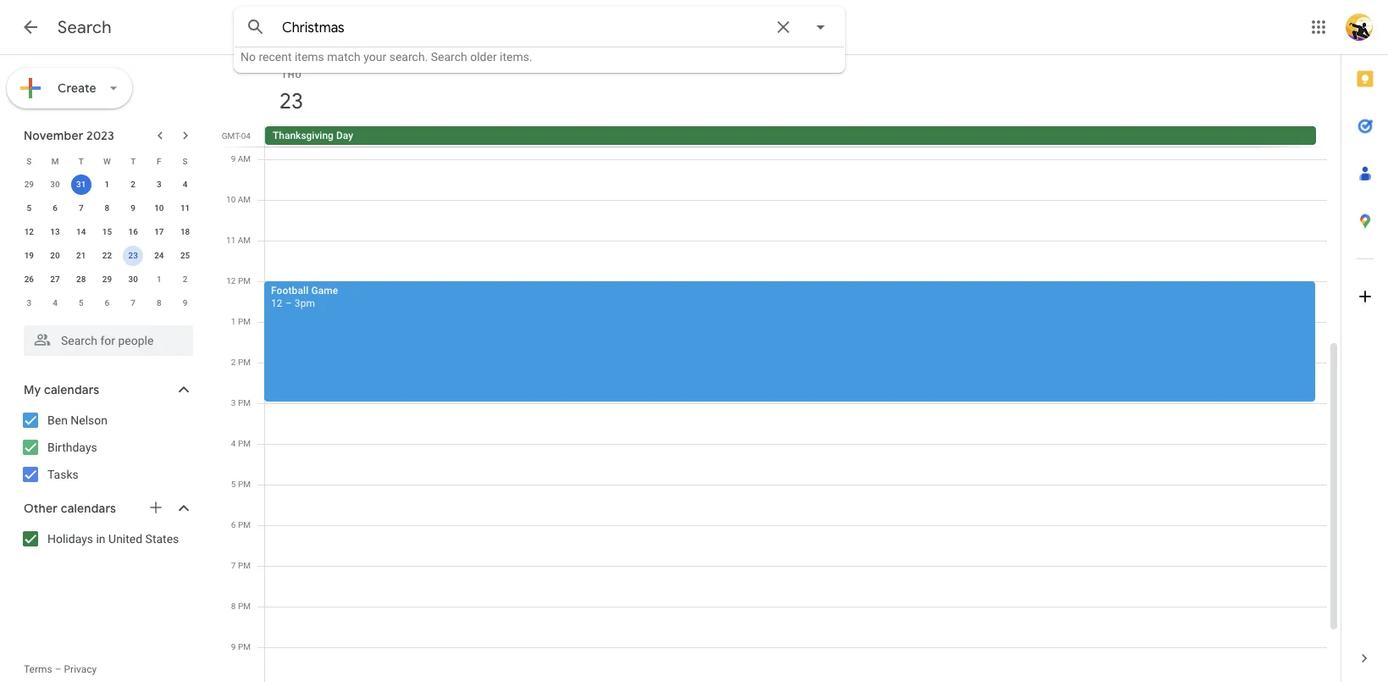 Task type: describe. For each thing, give the bounding box(es) containing it.
04
[[241, 131, 251, 141]]

7 for december 7 element
[[131, 298, 136, 308]]

18
[[180, 227, 190, 236]]

items.
[[500, 50, 533, 64]]

december 3 element
[[19, 293, 39, 313]]

privacy link
[[64, 663, 97, 675]]

7 pm
[[231, 561, 251, 570]]

0 horizontal spatial search
[[58, 17, 112, 38]]

24 element
[[149, 246, 169, 266]]

4 for 4 pm
[[231, 439, 236, 448]]

no
[[241, 50, 256, 64]]

none search field search for people
[[0, 319, 210, 356]]

0 vertical spatial 3
[[157, 180, 162, 189]]

birthdays
[[47, 441, 97, 454]]

31
[[76, 180, 86, 189]]

search image
[[239, 10, 273, 44]]

24
[[154, 251, 164, 260]]

other calendars
[[24, 501, 116, 516]]

thu 23
[[278, 69, 302, 115]]

holidays
[[47, 532, 93, 546]]

31 cell
[[68, 173, 94, 197]]

thanksgiving day
[[273, 130, 353, 141]]

pm for 12 pm
[[238, 276, 251, 286]]

search.
[[389, 50, 428, 64]]

12 for 12
[[24, 227, 34, 236]]

october 31, today element
[[71, 175, 91, 195]]

other
[[24, 501, 58, 516]]

no recent items match your search. search older items.
[[241, 50, 533, 64]]

october 30 element
[[45, 175, 65, 195]]

row containing 3
[[16, 291, 198, 315]]

8 for december 8 element
[[157, 298, 162, 308]]

united
[[109, 532, 142, 546]]

10 for 10 am
[[226, 195, 236, 204]]

november
[[24, 128, 83, 143]]

football
[[271, 285, 309, 297]]

states
[[145, 532, 179, 546]]

december 6 element
[[97, 293, 117, 313]]

am for 10 am
[[238, 195, 251, 204]]

9 am
[[231, 154, 251, 164]]

thanksgiving day row
[[258, 126, 1341, 147]]

17
[[154, 227, 164, 236]]

1 horizontal spatial search
[[431, 50, 467, 64]]

6 for the 'december 6' element
[[105, 298, 110, 308]]

1 s from the left
[[27, 156, 32, 166]]

december 1 element
[[149, 269, 169, 290]]

terms link
[[24, 663, 52, 675]]

3 for 3 pm
[[231, 398, 236, 408]]

calendars for other calendars
[[61, 501, 116, 516]]

terms – privacy
[[24, 663, 97, 675]]

11 element
[[175, 198, 195, 219]]

tasks
[[47, 468, 79, 481]]

22 element
[[97, 246, 117, 266]]

holidays in united states
[[47, 532, 179, 546]]

18 element
[[175, 222, 195, 242]]

26
[[24, 275, 34, 284]]

my calendars list
[[3, 407, 210, 488]]

29 for october 29 element
[[24, 180, 34, 189]]

22
[[102, 251, 112, 260]]

pm for 7 pm
[[238, 561, 251, 570]]

26 element
[[19, 269, 39, 290]]

m
[[51, 156, 59, 166]]

10 for 10
[[154, 203, 164, 213]]

12 for 12 pm
[[226, 276, 236, 286]]

row containing 5
[[16, 197, 198, 220]]

3pm
[[295, 297, 315, 309]]

1 horizontal spatial 23
[[278, 87, 302, 115]]

clear search image
[[767, 10, 801, 44]]

1 for december 1 element
[[157, 275, 162, 284]]

10 am
[[226, 195, 251, 204]]

0 vertical spatial 2
[[131, 180, 136, 189]]

29 element
[[97, 269, 117, 290]]

13 element
[[45, 222, 65, 242]]

am for 9 am
[[238, 154, 251, 164]]

0 horizontal spatial 5
[[27, 203, 32, 213]]

20 element
[[45, 246, 65, 266]]

11 for 11 am
[[226, 236, 236, 245]]

nelson
[[71, 413, 108, 427]]

2 t from the left
[[131, 156, 136, 166]]

pm for 1 pm
[[238, 317, 251, 326]]

search older items. link
[[431, 50, 533, 64]]

14 element
[[71, 222, 91, 242]]

11 for 11
[[180, 203, 190, 213]]

match
[[327, 50, 361, 64]]

15
[[102, 227, 112, 236]]

gmt-04
[[222, 131, 251, 141]]

thursday, november 23 element
[[272, 82, 311, 121]]

my calendars button
[[3, 376, 210, 403]]

2 for december 2 element
[[183, 275, 188, 284]]

13
[[50, 227, 60, 236]]

21
[[76, 251, 86, 260]]

pm for 5 pm
[[238, 480, 251, 489]]

Search text field
[[282, 19, 763, 36]]

14
[[76, 227, 86, 236]]

ben
[[47, 413, 68, 427]]

5 for december 5 element
[[79, 298, 84, 308]]

23 grid
[[217, 55, 1341, 682]]

thanksgiving
[[273, 130, 334, 141]]

10 element
[[149, 198, 169, 219]]

older
[[470, 50, 497, 64]]

9 for 9 pm
[[231, 642, 236, 652]]

17 element
[[149, 222, 169, 242]]

row containing 19
[[16, 244, 198, 268]]

w
[[103, 156, 111, 166]]

1 vertical spatial –
[[55, 663, 61, 675]]

pm for 8 pm
[[238, 602, 251, 611]]

23 element
[[123, 246, 143, 266]]

row containing 29
[[16, 173, 198, 197]]



Task type: locate. For each thing, give the bounding box(es) containing it.
december 4 element
[[45, 293, 65, 313]]

7 pm from the top
[[238, 520, 251, 530]]

1 down the 12 pm at the top left of the page
[[231, 317, 236, 326]]

6 down october 30 element
[[53, 203, 58, 213]]

19 element
[[19, 246, 39, 266]]

1 inside 23 grid
[[231, 317, 236, 326]]

pm up 7 pm
[[238, 520, 251, 530]]

1 vertical spatial 30
[[128, 275, 138, 284]]

7
[[79, 203, 84, 213], [131, 298, 136, 308], [231, 561, 236, 570]]

7 inside 23 grid
[[231, 561, 236, 570]]

2 vertical spatial 5
[[231, 480, 236, 489]]

1 vertical spatial 12
[[226, 276, 236, 286]]

1 vertical spatial 1
[[157, 275, 162, 284]]

11 up 18
[[180, 203, 190, 213]]

25
[[180, 251, 190, 260]]

12 pm
[[226, 276, 251, 286]]

Search for people text field
[[34, 325, 183, 356]]

0 horizontal spatial 8
[[105, 203, 110, 213]]

5 down 28 element
[[79, 298, 84, 308]]

1 row from the top
[[16, 149, 198, 173]]

1 vertical spatial 4
[[53, 298, 58, 308]]

9 down gmt-
[[231, 154, 236, 164]]

7 down "6 pm" on the left of page
[[231, 561, 236, 570]]

row containing 12
[[16, 220, 198, 244]]

my calendars
[[24, 382, 99, 397]]

day
[[336, 130, 353, 141]]

4 down 3 pm
[[231, 439, 236, 448]]

am down 04
[[238, 154, 251, 164]]

row up 29 element
[[16, 244, 198, 268]]

1 for 1 pm
[[231, 317, 236, 326]]

9
[[231, 154, 236, 164], [131, 203, 136, 213], [183, 298, 188, 308], [231, 642, 236, 652]]

4 row from the top
[[16, 220, 198, 244]]

30 element
[[123, 269, 143, 290]]

ben nelson
[[47, 413, 108, 427]]

pm down 8 pm
[[238, 642, 251, 652]]

23 down "16" element
[[128, 251, 138, 260]]

2 vertical spatial 7
[[231, 561, 236, 570]]

16
[[128, 227, 138, 236]]

1 horizontal spatial 1
[[157, 275, 162, 284]]

2 horizontal spatial 3
[[231, 398, 236, 408]]

december 8 element
[[149, 293, 169, 313]]

2 vertical spatial 2
[[231, 358, 236, 367]]

15 element
[[97, 222, 117, 242]]

20
[[50, 251, 60, 260]]

5 pm
[[231, 480, 251, 489]]

12 down 11 am
[[226, 276, 236, 286]]

1 down 24 "element" at the left of page
[[157, 275, 162, 284]]

29 left october 30 element
[[24, 180, 34, 189]]

6 inside the 'december 6' element
[[105, 298, 110, 308]]

december 2 element
[[175, 269, 195, 290]]

0 horizontal spatial 23
[[128, 251, 138, 260]]

row group containing 29
[[16, 173, 198, 315]]

pm for 4 pm
[[238, 439, 251, 448]]

row up 15
[[16, 197, 198, 220]]

3 down f
[[157, 180, 162, 189]]

go back image
[[20, 17, 41, 37]]

30
[[50, 180, 60, 189], [128, 275, 138, 284]]

2 s from the left
[[183, 156, 188, 166]]

6 pm
[[231, 520, 251, 530]]

8 up 9 pm
[[231, 602, 236, 611]]

1 horizontal spatial 12
[[226, 276, 236, 286]]

27
[[50, 275, 60, 284]]

pm down 2 pm at the left of page
[[238, 398, 251, 408]]

29 down 22 element
[[102, 275, 112, 284]]

row down 22 element
[[16, 268, 198, 291]]

1 vertical spatial calendars
[[61, 501, 116, 516]]

5 row from the top
[[16, 244, 198, 268]]

add other calendars image
[[147, 499, 164, 516]]

1 horizontal spatial 5
[[79, 298, 84, 308]]

row containing 26
[[16, 268, 198, 291]]

in
[[96, 532, 106, 546]]

5 down october 29 element
[[27, 203, 32, 213]]

25 element
[[175, 246, 195, 266]]

1 vertical spatial search
[[431, 50, 467, 64]]

0 vertical spatial 7
[[79, 203, 84, 213]]

1 horizontal spatial t
[[131, 156, 136, 166]]

9 for 9 am
[[231, 154, 236, 164]]

search right go back image
[[58, 17, 112, 38]]

23 cell
[[120, 244, 146, 268]]

10 pm from the top
[[238, 642, 251, 652]]

game
[[311, 285, 338, 297]]

pm
[[238, 276, 251, 286], [238, 317, 251, 326], [238, 358, 251, 367], [238, 398, 251, 408], [238, 439, 251, 448], [238, 480, 251, 489], [238, 520, 251, 530], [238, 561, 251, 570], [238, 602, 251, 611], [238, 642, 251, 652]]

0 vertical spatial search
[[58, 17, 112, 38]]

10 up 17
[[154, 203, 164, 213]]

0 vertical spatial calendars
[[44, 382, 99, 397]]

0 horizontal spatial 2
[[131, 180, 136, 189]]

2 horizontal spatial 7
[[231, 561, 236, 570]]

calendars for my calendars
[[44, 382, 99, 397]]

october 29 element
[[19, 175, 39, 195]]

0 vertical spatial 8
[[105, 203, 110, 213]]

search left older
[[431, 50, 467, 64]]

t
[[79, 156, 84, 166], [131, 156, 136, 166]]

0 horizontal spatial s
[[27, 156, 32, 166]]

pm down 1 pm
[[238, 358, 251, 367]]

6
[[53, 203, 58, 213], [105, 298, 110, 308], [231, 520, 236, 530]]

1 horizontal spatial –
[[285, 297, 292, 309]]

21 element
[[71, 246, 91, 266]]

9 pm from the top
[[238, 602, 251, 611]]

1 horizontal spatial 6
[[105, 298, 110, 308]]

12 element
[[19, 222, 39, 242]]

2023
[[86, 128, 114, 143]]

9 for december 9 element
[[183, 298, 188, 308]]

0 horizontal spatial –
[[55, 663, 61, 675]]

row down 29 element
[[16, 291, 198, 315]]

0 vertical spatial 11
[[180, 203, 190, 213]]

1 horizontal spatial 4
[[183, 180, 188, 189]]

2 up 3 pm
[[231, 358, 236, 367]]

23 inside cell
[[128, 251, 138, 260]]

0 horizontal spatial t
[[79, 156, 84, 166]]

1 horizontal spatial 29
[[102, 275, 112, 284]]

create button
[[7, 68, 132, 108]]

pm up "6 pm" on the left of page
[[238, 480, 251, 489]]

1 horizontal spatial 11
[[226, 236, 236, 245]]

1
[[105, 180, 110, 189], [157, 275, 162, 284], [231, 317, 236, 326]]

am for 11 am
[[238, 236, 251, 245]]

calendars
[[44, 382, 99, 397], [61, 501, 116, 516]]

create
[[58, 80, 96, 96]]

4 inside 23 grid
[[231, 439, 236, 448]]

november 2023
[[24, 128, 114, 143]]

8 for 8 pm
[[231, 602, 236, 611]]

am up the 12 pm at the top left of the page
[[238, 236, 251, 245]]

8 down december 1 element
[[157, 298, 162, 308]]

pm up 1 pm
[[238, 276, 251, 286]]

am
[[238, 154, 251, 164], [238, 195, 251, 204], [238, 236, 251, 245]]

1 horizontal spatial 7
[[131, 298, 136, 308]]

pm up 2 pm at the left of page
[[238, 317, 251, 326]]

11 down 10 am at left top
[[226, 236, 236, 245]]

december 5 element
[[71, 293, 91, 313]]

row
[[16, 149, 198, 173], [16, 173, 198, 197], [16, 197, 198, 220], [16, 220, 198, 244], [16, 244, 198, 268], [16, 268, 198, 291], [16, 291, 198, 315]]

2 horizontal spatial 8
[[231, 602, 236, 611]]

1 vertical spatial 7
[[131, 298, 136, 308]]

0 vertical spatial 12
[[24, 227, 34, 236]]

1 vertical spatial 5
[[79, 298, 84, 308]]

2 vertical spatial 4
[[231, 439, 236, 448]]

2 vertical spatial 12
[[271, 297, 283, 309]]

30 down m
[[50, 180, 60, 189]]

9 up 16
[[131, 203, 136, 213]]

0 vertical spatial 4
[[183, 180, 188, 189]]

privacy
[[64, 663, 97, 675]]

28
[[76, 275, 86, 284]]

8 pm
[[231, 602, 251, 611]]

23 down thu
[[278, 87, 302, 115]]

8 inside 23 grid
[[231, 602, 236, 611]]

1 horizontal spatial 30
[[128, 275, 138, 284]]

4 pm from the top
[[238, 398, 251, 408]]

gmt-
[[222, 131, 241, 141]]

2 vertical spatial 6
[[231, 520, 236, 530]]

pm for 6 pm
[[238, 520, 251, 530]]

row up 22
[[16, 220, 198, 244]]

2 horizontal spatial 12
[[271, 297, 283, 309]]

2 vertical spatial 1
[[231, 317, 236, 326]]

search
[[58, 17, 112, 38], [431, 50, 467, 64]]

row down the w at top
[[16, 173, 198, 197]]

s right f
[[183, 156, 188, 166]]

2 vertical spatial 3
[[231, 398, 236, 408]]

9 down december 2 element
[[183, 298, 188, 308]]

pm up 9 pm
[[238, 602, 251, 611]]

1 t from the left
[[79, 156, 84, 166]]

28 element
[[71, 269, 91, 290]]

0 horizontal spatial 1
[[105, 180, 110, 189]]

row down "2023"
[[16, 149, 198, 173]]

8 pm from the top
[[238, 561, 251, 570]]

3 am from the top
[[238, 236, 251, 245]]

1 horizontal spatial 8
[[157, 298, 162, 308]]

–
[[285, 297, 292, 309], [55, 663, 61, 675]]

calendars up "in"
[[61, 501, 116, 516]]

– inside 'football game 12 – 3pm'
[[285, 297, 292, 309]]

0 vertical spatial am
[[238, 154, 251, 164]]

1 vertical spatial 6
[[105, 298, 110, 308]]

2
[[131, 180, 136, 189], [183, 275, 188, 284], [231, 358, 236, 367]]

1 pm from the top
[[238, 276, 251, 286]]

3 pm
[[231, 398, 251, 408]]

pm for 9 pm
[[238, 642, 251, 652]]

7 down the october 31, today element
[[79, 203, 84, 213]]

pm down 3 pm
[[238, 439, 251, 448]]

search options image
[[804, 10, 838, 44]]

9 down 8 pm
[[231, 642, 236, 652]]

8
[[105, 203, 110, 213], [157, 298, 162, 308], [231, 602, 236, 611]]

your
[[364, 50, 387, 64]]

recent
[[259, 50, 292, 64]]

pm down "6 pm" on the left of page
[[238, 561, 251, 570]]

1 vertical spatial 29
[[102, 275, 112, 284]]

5 pm from the top
[[238, 439, 251, 448]]

1 vertical spatial 23
[[128, 251, 138, 260]]

pm for 2 pm
[[238, 358, 251, 367]]

december 9 element
[[175, 293, 195, 313]]

t left f
[[131, 156, 136, 166]]

0 horizontal spatial 3
[[27, 298, 32, 308]]

0 vertical spatial 30
[[50, 180, 60, 189]]

0 horizontal spatial 11
[[180, 203, 190, 213]]

1 horizontal spatial 3
[[157, 180, 162, 189]]

2 pm
[[231, 358, 251, 367]]

1 vertical spatial 3
[[27, 298, 32, 308]]

23
[[278, 87, 302, 115], [128, 251, 138, 260]]

29
[[24, 180, 34, 189], [102, 275, 112, 284]]

2 horizontal spatial 4
[[231, 439, 236, 448]]

4 pm
[[231, 439, 251, 448]]

calendars inside "dropdown button"
[[61, 501, 116, 516]]

30 down 23 element
[[128, 275, 138, 284]]

7 row from the top
[[16, 291, 198, 315]]

2 vertical spatial am
[[238, 236, 251, 245]]

my
[[24, 382, 41, 397]]

10 inside 23 grid
[[226, 195, 236, 204]]

0 horizontal spatial 4
[[53, 298, 58, 308]]

2 horizontal spatial 1
[[231, 317, 236, 326]]

1 horizontal spatial 2
[[183, 275, 188, 284]]

0 horizontal spatial 12
[[24, 227, 34, 236]]

2 am from the top
[[238, 195, 251, 204]]

thu
[[282, 69, 302, 80]]

3 pm from the top
[[238, 358, 251, 367]]

– right terms
[[55, 663, 61, 675]]

0 horizontal spatial 7
[[79, 203, 84, 213]]

2 down 25 element
[[183, 275, 188, 284]]

12
[[24, 227, 34, 236], [226, 276, 236, 286], [271, 297, 283, 309]]

3 row from the top
[[16, 197, 198, 220]]

calendars up ben nelson
[[44, 382, 99, 397]]

3 for 'december 3' element
[[27, 298, 32, 308]]

2 horizontal spatial 5
[[231, 480, 236, 489]]

3 down 26 element
[[27, 298, 32, 308]]

0 vertical spatial 29
[[24, 180, 34, 189]]

1 vertical spatial am
[[238, 195, 251, 204]]

8 up 15
[[105, 203, 110, 213]]

6 for 6 pm
[[231, 520, 236, 530]]

12 inside 12 element
[[24, 227, 34, 236]]

thanksgiving day button
[[265, 126, 1317, 145]]

0 horizontal spatial 6
[[53, 203, 58, 213]]

12 up 19 at the top left of page
[[24, 227, 34, 236]]

f
[[157, 156, 162, 166]]

november 2023 grid
[[16, 149, 198, 315]]

items
[[295, 50, 324, 64]]

27 element
[[45, 269, 65, 290]]

1 vertical spatial 11
[[226, 236, 236, 245]]

30 for october 30 element
[[50, 180, 60, 189]]

4 for december 4 element
[[53, 298, 58, 308]]

tab list
[[1342, 55, 1389, 635]]

30 for 30 element
[[128, 275, 138, 284]]

2 vertical spatial 8
[[231, 602, 236, 611]]

7 down 30 element
[[131, 298, 136, 308]]

1 horizontal spatial s
[[183, 156, 188, 166]]

10 up 11 am
[[226, 195, 236, 204]]

calendars inside dropdown button
[[44, 382, 99, 397]]

1 vertical spatial 2
[[183, 275, 188, 284]]

5
[[27, 203, 32, 213], [79, 298, 84, 308], [231, 480, 236, 489]]

0 vertical spatial 5
[[27, 203, 32, 213]]

2 for 2 pm
[[231, 358, 236, 367]]

pm for 3 pm
[[238, 398, 251, 408]]

0 vertical spatial 1
[[105, 180, 110, 189]]

– down football
[[285, 297, 292, 309]]

7 for 7 pm
[[231, 561, 236, 570]]

3
[[157, 180, 162, 189], [27, 298, 32, 308], [231, 398, 236, 408]]

None search field
[[234, 7, 846, 73], [0, 319, 210, 356], [234, 7, 846, 73]]

19
[[24, 251, 34, 260]]

1 am from the top
[[238, 154, 251, 164]]

2 horizontal spatial 6
[[231, 520, 236, 530]]

row group
[[16, 173, 198, 315]]

5 inside 23 grid
[[231, 480, 236, 489]]

am down 9 am
[[238, 195, 251, 204]]

0 horizontal spatial 30
[[50, 180, 60, 189]]

4
[[183, 180, 188, 189], [53, 298, 58, 308], [231, 439, 236, 448]]

2 up 16
[[131, 180, 136, 189]]

3 down 2 pm at the left of page
[[231, 398, 236, 408]]

12 inside 'football game 12 – 3pm'
[[271, 297, 283, 309]]

12 down football
[[271, 297, 283, 309]]

29 for 29 element
[[102, 275, 112, 284]]

1 horizontal spatial 10
[[226, 195, 236, 204]]

11
[[180, 203, 190, 213], [226, 236, 236, 245]]

6 inside 23 grid
[[231, 520, 236, 530]]

0 horizontal spatial 10
[[154, 203, 164, 213]]

s
[[27, 156, 32, 166], [183, 156, 188, 166]]

2 horizontal spatial 2
[[231, 358, 236, 367]]

6 pm from the top
[[238, 480, 251, 489]]

search heading
[[58, 17, 112, 38]]

t up '31'
[[79, 156, 84, 166]]

16 element
[[123, 222, 143, 242]]

other calendars button
[[3, 495, 210, 522]]

9 pm
[[231, 642, 251, 652]]

row containing s
[[16, 149, 198, 173]]

1 pm
[[231, 317, 251, 326]]

2 pm from the top
[[238, 317, 251, 326]]

terms
[[24, 663, 52, 675]]

december 7 element
[[123, 293, 143, 313]]

4 inside december 4 element
[[53, 298, 58, 308]]

0 vertical spatial 6
[[53, 203, 58, 213]]

football game 12 – 3pm
[[271, 285, 338, 309]]

11 inside row group
[[180, 203, 190, 213]]

s up october 29 element
[[27, 156, 32, 166]]

1 vertical spatial 8
[[157, 298, 162, 308]]

4 up 11 element
[[183, 180, 188, 189]]

5 up "6 pm" on the left of page
[[231, 480, 236, 489]]

6 row from the top
[[16, 268, 198, 291]]

11 inside 23 grid
[[226, 236, 236, 245]]

4 down 27 element on the top left
[[53, 298, 58, 308]]

11 am
[[226, 236, 251, 245]]

6 up 7 pm
[[231, 520, 236, 530]]

0 vertical spatial 23
[[278, 87, 302, 115]]

1 down the w at top
[[105, 180, 110, 189]]

6 down 29 element
[[105, 298, 110, 308]]

0 horizontal spatial 29
[[24, 180, 34, 189]]

2 row from the top
[[16, 173, 198, 197]]

10 inside row group
[[154, 203, 164, 213]]

10
[[226, 195, 236, 204], [154, 203, 164, 213]]

5 for 5 pm
[[231, 480, 236, 489]]

0 vertical spatial –
[[285, 297, 292, 309]]



Task type: vqa. For each thing, say whether or not it's contained in the screenshot.
the 25 element
yes



